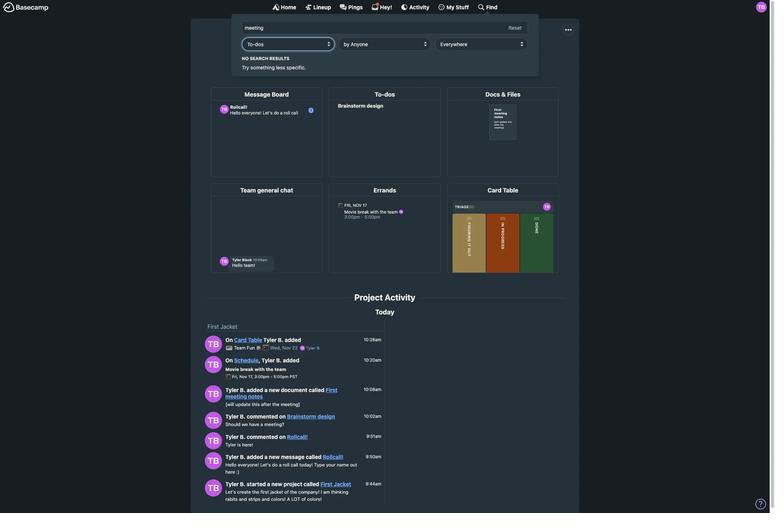 Task type: vqa. For each thing, say whether or not it's contained in the screenshot.
Start a new doc
no



Task type: locate. For each thing, give the bounding box(es) containing it.
am
[[370, 49, 378, 56], [324, 489, 330, 495]]

rabits inside first jacket let's create the first jacket of the company! i am thinking rabits and strips and colors! a lot of colors!
[[402, 49, 417, 56]]

thinking up people on this project element
[[380, 49, 400, 56]]

first jacket link down your
[[321, 481, 352, 487]]

rollcall! link down brainstorm
[[287, 434, 308, 440]]

i down search for… search field
[[367, 49, 369, 56]]

1 vertical spatial am
[[324, 489, 330, 495]]

we
[[242, 422, 248, 427]]

on schedule ,       tyler b. added
[[226, 357, 300, 364]]

today
[[376, 308, 395, 316]]

1 vertical spatial create
[[237, 489, 251, 495]]

activity up today
[[385, 292, 416, 302]]

tyler black image
[[300, 346, 305, 351], [205, 385, 222, 403], [205, 412, 222, 429], [205, 453, 222, 470]]

1 horizontal spatial first
[[295, 49, 305, 56]]

roll
[[283, 462, 290, 468]]

team
[[275, 366, 287, 372]]

on for rollcall!
[[280, 434, 286, 440]]

0 vertical spatial called
[[309, 387, 325, 393]]

new up let's create the first jacket of the company! i am thinking rabits and strips and colors! a lot of colors!
[[272, 481, 283, 487]]

call
[[291, 462, 298, 468]]

a for document
[[265, 387, 268, 393]]

b. for tyler b. commented on rollcall!
[[240, 434, 246, 440]]

should
[[226, 422, 241, 427]]

b. up tyler is here!
[[240, 434, 246, 440]]

first for first jacket
[[208, 324, 219, 330]]

tyler b. added a new document called
[[226, 387, 326, 393]]

on up "movie"
[[226, 357, 233, 364]]

1 vertical spatial rollcall!
[[323, 454, 344, 460]]

pings
[[349, 4, 363, 10]]

message
[[281, 454, 305, 460]]

rabits
[[402, 49, 417, 56], [226, 496, 238, 502]]

commented
[[247, 413, 278, 420], [247, 434, 278, 440]]

a for project
[[267, 481, 270, 487]]

2 vertical spatial new
[[272, 481, 283, 487]]

activity left my
[[410, 4, 430, 10]]

1 horizontal spatial jacket
[[307, 49, 322, 56]]

rollcall! down brainstorm
[[287, 434, 308, 440]]

jacket up card
[[221, 324, 238, 330]]

results
[[270, 56, 290, 61]]

1 vertical spatial company!
[[299, 489, 320, 495]]

let's
[[253, 49, 266, 56], [261, 462, 271, 468], [226, 489, 236, 495]]

first
[[354, 33, 378, 47], [208, 324, 219, 330], [326, 387, 338, 393], [321, 481, 333, 487]]

b. up update
[[240, 387, 246, 393]]

b. for tyler b.
[[317, 346, 321, 350]]

first
[[295, 49, 305, 56], [261, 489, 269, 495]]

tyler black image left [will
[[205, 385, 222, 403]]

lineup
[[314, 4, 331, 10]]

this
[[252, 401, 260, 407]]

first meeting notes link
[[226, 387, 338, 400]]

tyler for tyler b. started a new project called first jacket
[[226, 481, 239, 487]]

added down 22
[[283, 357, 300, 364]]

0 vertical spatial am
[[370, 49, 378, 56]]

on for brainstorm
[[280, 413, 286, 420]]

commented up the should we have a meeting? at the left bottom
[[247, 413, 278, 420]]

0 horizontal spatial lot
[[292, 496, 300, 502]]

1 vertical spatial thinking
[[331, 489, 349, 495]]

2 on from the top
[[226, 357, 233, 364]]

0 horizontal spatial first jacket link
[[208, 324, 238, 330]]

on up meeting?
[[280, 413, 286, 420]]

0 vertical spatial lot
[[481, 49, 491, 56]]

0 vertical spatial jacket
[[380, 33, 416, 47]]

commented down the should we have a meeting? at the left bottom
[[247, 434, 278, 440]]

on left card
[[226, 337, 233, 343]]

1 vertical spatial i
[[321, 489, 322, 495]]

thinking down name
[[331, 489, 349, 495]]

0 vertical spatial i
[[367, 49, 369, 56]]

create inside first jacket let's create the first jacket of the company! i am thinking rabits and strips and colors! a lot of colors!
[[268, 49, 284, 56]]

tyler up is
[[226, 434, 239, 440]]

nov left 17,
[[240, 374, 247, 379]]

0 vertical spatial company!
[[340, 49, 366, 56]]

people on this project element
[[400, 57, 420, 79]]

called right 'document'
[[309, 387, 325, 393]]

jacket for first jacket let's create the first jacket of the company! i am thinking rabits and strips and colors! a lot of colors!
[[380, 33, 416, 47]]

tyler black image for ,       tyler b. added
[[205, 356, 222, 373]]

2 horizontal spatial jacket
[[380, 33, 416, 47]]

tyler black image left should
[[205, 412, 222, 429]]

0 vertical spatial on
[[280, 413, 286, 420]]

let's up search
[[253, 49, 266, 56]]

0 vertical spatial thinking
[[380, 49, 400, 56]]

let's inside first jacket let's create the first jacket of the company! i am thinking rabits and strips and colors! a lot of colors!
[[253, 49, 266, 56]]

thinking inside first jacket let's create the first jacket of the company! i am thinking rabits and strips and colors! a lot of colors!
[[380, 49, 400, 56]]

tyler for tyler b. added a new document called
[[226, 387, 239, 393]]

1 vertical spatial commented
[[247, 434, 278, 440]]

should we have a meeting?
[[226, 422, 285, 427]]

1 horizontal spatial thinking
[[380, 49, 400, 56]]

1 horizontal spatial rabits
[[402, 49, 417, 56]]

rabits down here
[[226, 496, 238, 502]]

1 vertical spatial a
[[287, 496, 290, 502]]

1 vertical spatial strips
[[249, 496, 261, 502]]

0 vertical spatial rollcall! link
[[287, 434, 308, 440]]

0 vertical spatial on
[[226, 337, 233, 343]]

a inside hello everyone! let's do a roll call today! type your name out here :)
[[279, 462, 282, 468]]

0 vertical spatial commented
[[247, 413, 278, 420]]

1 horizontal spatial am
[[370, 49, 378, 56]]

b.
[[278, 337, 284, 343], [317, 346, 321, 350], [276, 357, 282, 364], [240, 387, 246, 393], [240, 413, 246, 420], [240, 434, 246, 440], [240, 454, 246, 460], [240, 481, 246, 487]]

1 horizontal spatial rollcall! link
[[323, 454, 344, 460]]

a inside let's create the first jacket of the company! i am thinking rabits and strips and colors! a lot of colors!
[[287, 496, 290, 502]]

3:00pm
[[255, 374, 270, 379]]

first inside first meeting notes
[[326, 387, 338, 393]]

None reset field
[[505, 23, 526, 32]]

1 vertical spatial called
[[306, 454, 322, 460]]

2 vertical spatial let's
[[226, 489, 236, 495]]

b. left started
[[240, 481, 246, 487]]

let's inside hello everyone! let's do a roll call today! type your name out here :)
[[261, 462, 271, 468]]

0 horizontal spatial i
[[321, 489, 322, 495]]

b. for tyler b. commented on brainstorm design
[[240, 413, 246, 420]]

create inside let's create the first jacket of the company! i am thinking rabits and strips and colors! a lot of colors!
[[237, 489, 251, 495]]

team fun
[[234, 345, 256, 351]]

10:20am
[[364, 357, 382, 363]]

0 horizontal spatial nov
[[240, 374, 247, 379]]

tyler b. commented on rollcall!
[[226, 434, 308, 440]]

have
[[249, 422, 260, 427]]

here
[[226, 469, 235, 475]]

1 on from the top
[[280, 413, 286, 420]]

am down your
[[324, 489, 330, 495]]

i down type at bottom
[[321, 489, 322, 495]]

1 vertical spatial first
[[261, 489, 269, 495]]

jacket inside first jacket let's create the first jacket of the company! i am thinking rabits and strips and colors! a lot of colors!
[[307, 49, 322, 56]]

jacket
[[380, 33, 416, 47], [221, 324, 238, 330], [334, 481, 352, 487]]

1 horizontal spatial first jacket link
[[321, 481, 352, 487]]

tyler left is
[[226, 442, 236, 448]]

1 horizontal spatial lot
[[481, 49, 491, 56]]

a down tyler b. commented on rollcall!
[[265, 454, 268, 460]]

1 vertical spatial jacket
[[271, 489, 283, 495]]

0 vertical spatial create
[[268, 49, 284, 56]]

create up results
[[268, 49, 284, 56]]

a right do
[[279, 462, 282, 468]]

0 vertical spatial jacket
[[307, 49, 322, 56]]

b. up everyone!
[[240, 454, 246, 460]]

1 vertical spatial new
[[269, 454, 280, 460]]

tyler b. added a new message called rollcall!
[[226, 454, 344, 460]]

:)
[[237, 469, 240, 475]]

jacket down name
[[334, 481, 352, 487]]

1 vertical spatial rollcall! link
[[323, 454, 344, 460]]

1 vertical spatial lot
[[292, 496, 300, 502]]

first inside first jacket let's create the first jacket of the company! i am thinking rabits and strips and colors! a lot of colors!
[[295, 49, 305, 56]]

strips
[[429, 49, 444, 56], [249, 496, 261, 502]]

1 horizontal spatial strips
[[429, 49, 444, 56]]

first jacket link
[[208, 324, 238, 330], [321, 481, 352, 487]]

am inside first jacket let's create the first jacket of the company! i am thinking rabits and strips and colors! a lot of colors!
[[370, 49, 378, 56]]

tyler up should
[[226, 413, 239, 420]]

1 vertical spatial rabits
[[226, 496, 238, 502]]

commented for brainstorm design
[[247, 413, 278, 420]]

a inside first jacket let's create the first jacket of the company! i am thinking rabits and strips and colors! a lot of colors!
[[475, 49, 479, 56]]

tyler black image
[[757, 2, 768, 13], [205, 336, 222, 353], [205, 356, 222, 373], [205, 432, 222, 449], [205, 480, 222, 497]]

0 horizontal spatial rabits
[[226, 496, 238, 502]]

tyler black image for tyler b. added
[[205, 336, 222, 353]]

0 horizontal spatial rollcall! link
[[287, 434, 308, 440]]

new
[[269, 387, 280, 393], [269, 454, 280, 460], [272, 481, 283, 487]]

nov left 22
[[283, 345, 291, 351]]

first down started
[[261, 489, 269, 495]]

a right started
[[267, 481, 270, 487]]

0 horizontal spatial first
[[261, 489, 269, 495]]

home
[[281, 4, 297, 10]]

0 vertical spatial activity
[[410, 4, 430, 10]]

let's left do
[[261, 462, 271, 468]]

search
[[250, 56, 269, 61]]

card
[[234, 337, 247, 343]]

b. for tyler b. added a new message called rollcall!
[[240, 454, 246, 460]]

a right notes
[[265, 387, 268, 393]]

0 horizontal spatial create
[[237, 489, 251, 495]]

10:08am
[[364, 387, 382, 392]]

today!
[[300, 462, 313, 468]]

movie
[[226, 366, 239, 372]]

am down search for… search field
[[370, 49, 378, 56]]

first inside first jacket let's create the first jacket of the company! i am thinking rabits and strips and colors! a lot of colors!
[[354, 33, 378, 47]]

0 vertical spatial rabits
[[402, 49, 417, 56]]

1 on from the top
[[226, 337, 233, 343]]

rollcall! link
[[287, 434, 308, 440], [323, 454, 344, 460]]

i inside let's create the first jacket of the company! i am thinking rabits and strips and colors! a lot of colors!
[[321, 489, 322, 495]]

new up do
[[269, 454, 280, 460]]

wed,
[[270, 345, 281, 351]]

9:50am
[[366, 454, 382, 459]]

0 horizontal spatial am
[[324, 489, 330, 495]]

company! inside first jacket let's create the first jacket of the company! i am thinking rabits and strips and colors! a lot of colors!
[[340, 49, 366, 56]]

the inside movie break with the team fri, nov 17, 3:00pm -     5:00pm pst
[[266, 366, 274, 372]]

jacket inside first jacket let's create the first jacket of the company! i am thinking rabits and strips and colors! a lot of colors!
[[380, 33, 416, 47]]

0 vertical spatial let's
[[253, 49, 266, 56]]

2 commented from the top
[[247, 434, 278, 440]]

1 vertical spatial jacket
[[221, 324, 238, 330]]

1 horizontal spatial create
[[268, 49, 284, 56]]

0 horizontal spatial strips
[[249, 496, 261, 502]]

2 on from the top
[[280, 434, 286, 440]]

new for project
[[272, 481, 283, 487]]

meeting
[[226, 393, 247, 400]]

a
[[475, 49, 479, 56], [287, 496, 290, 502]]

0 vertical spatial strips
[[429, 49, 444, 56]]

10:28am
[[364, 337, 382, 342]]

strips inside first jacket let's create the first jacket of the company! i am thinking rabits and strips and colors! a lot of colors!
[[429, 49, 444, 56]]

tyler right 22
[[306, 346, 316, 350]]

0 vertical spatial nov
[[283, 345, 291, 351]]

first jacket let's create the first jacket of the company! i am thinking rabits and strips and colors! a lot of colors!
[[253, 33, 517, 56]]

let's down here
[[226, 489, 236, 495]]

first jacket link up card
[[208, 324, 238, 330]]

0 horizontal spatial company!
[[299, 489, 320, 495]]

colors!
[[456, 49, 474, 56], [499, 49, 517, 56], [271, 496, 286, 502], [307, 496, 322, 502]]

1 horizontal spatial jacket
[[334, 481, 352, 487]]

tyler black image left hello
[[205, 453, 222, 470]]

1 horizontal spatial company!
[[340, 49, 366, 56]]

jacket up try something less specific. alert
[[380, 33, 416, 47]]

lot
[[481, 49, 491, 56], [292, 496, 300, 502]]

called up type at bottom
[[306, 454, 322, 460]]

10:20am element
[[364, 357, 382, 363]]

called right project
[[304, 481, 320, 487]]

let's inside let's create the first jacket of the company! i am thinking rabits and strips and colors! a lot of colors!
[[226, 489, 236, 495]]

1 vertical spatial first jacket link
[[321, 481, 352, 487]]

1 vertical spatial nov
[[240, 374, 247, 379]]

card table link
[[234, 337, 262, 343]]

find button
[[478, 4, 498, 11]]

0 horizontal spatial a
[[287, 496, 290, 502]]

1 horizontal spatial a
[[475, 49, 479, 56]]

1 commented from the top
[[247, 413, 278, 420]]

5:00pm
[[274, 374, 289, 379]]

none reset field inside main element
[[505, 23, 526, 32]]

on for on schedule ,       tyler b. added
[[226, 357, 233, 364]]

0 horizontal spatial jacket
[[271, 489, 283, 495]]

b. right 22
[[317, 346, 321, 350]]

project
[[284, 481, 303, 487]]

on
[[280, 413, 286, 420], [280, 434, 286, 440]]

of
[[324, 49, 329, 56], [493, 49, 498, 56], [285, 489, 289, 495], [302, 496, 306, 502]]

create down started
[[237, 489, 251, 495]]

tyler right ,
[[262, 357, 275, 364]]

company!
[[340, 49, 366, 56], [299, 489, 320, 495]]

new down -
[[269, 387, 280, 393]]

1 vertical spatial let's
[[261, 462, 271, 468]]

added
[[285, 337, 301, 343], [283, 357, 300, 364], [247, 387, 263, 393], [247, 454, 263, 460]]

my stuff button
[[438, 4, 469, 11]]

tyler for tyler is here!
[[226, 442, 236, 448]]

2 vertical spatial called
[[304, 481, 320, 487]]

tyler
[[264, 337, 277, 343], [306, 346, 316, 350], [262, 357, 275, 364], [226, 387, 239, 393], [226, 413, 239, 420], [226, 434, 239, 440], [226, 442, 236, 448], [226, 454, 239, 460], [226, 481, 239, 487]]

tyler for tyler b. commented on rollcall!
[[226, 434, 239, 440]]

first up specific.
[[295, 49, 305, 56]]

tyler up hello
[[226, 454, 239, 460]]

b. up team
[[276, 357, 282, 364]]

design
[[318, 413, 335, 420]]

thinking
[[380, 49, 400, 56], [331, 489, 349, 495]]

1 horizontal spatial i
[[367, 49, 369, 56]]

tyler down fri,
[[226, 387, 239, 393]]

1 vertical spatial on
[[280, 434, 286, 440]]

try something less specific. alert
[[242, 55, 528, 71]]

schedule link
[[234, 357, 259, 364]]

rollcall! up your
[[323, 454, 344, 460]]

b. up the we
[[240, 413, 246, 420]]

the
[[285, 49, 294, 56], [331, 49, 339, 56], [266, 366, 274, 372], [273, 401, 280, 407], [252, 489, 259, 495], [290, 489, 297, 495]]

hello
[[226, 462, 237, 468]]

0 vertical spatial first
[[295, 49, 305, 56]]

rollcall! link up your
[[323, 454, 344, 460]]

0 vertical spatial new
[[269, 387, 280, 393]]

rabits up people on this project element
[[402, 49, 417, 56]]

switch accounts image
[[3, 2, 49, 13]]

on down meeting?
[[280, 434, 286, 440]]

1 vertical spatial on
[[226, 357, 233, 364]]

0 vertical spatial rollcall!
[[287, 434, 308, 440]]

first inside let's create the first jacket of the company! i am thinking rabits and strips and colors! a lot of colors!
[[261, 489, 269, 495]]

wed, nov 22
[[270, 345, 299, 351]]

lot inside first jacket let's create the first jacket of the company! i am thinking rabits and strips and colors! a lot of colors!
[[481, 49, 491, 56]]

tyler down here
[[226, 481, 239, 487]]

0 horizontal spatial jacket
[[221, 324, 238, 330]]

0 vertical spatial a
[[475, 49, 479, 56]]

on card table tyler b. added
[[226, 337, 301, 343]]

10:02am element
[[364, 414, 382, 419]]

0 horizontal spatial thinking
[[331, 489, 349, 495]]



Task type: describe. For each thing, give the bounding box(es) containing it.
am inside let's create the first jacket of the company! i am thinking rabits and strips and colors! a lot of colors!
[[324, 489, 330, 495]]

home link
[[273, 4, 297, 11]]

0 vertical spatial first jacket link
[[208, 324, 238, 330]]

22
[[293, 345, 298, 351]]

b. up wed, nov 22
[[278, 337, 284, 343]]

started
[[247, 481, 266, 487]]

[will update this after the meeting]
[[226, 401, 300, 407]]

jacket inside let's create the first jacket of the company! i am thinking rabits and strips and colors! a lot of colors!
[[271, 489, 283, 495]]

main element
[[0, 0, 771, 76]]

is
[[238, 442, 241, 448]]

company! inside let's create the first jacket of the company! i am thinking rabits and strips and colors! a lot of colors!
[[299, 489, 320, 495]]

tyler black image for tyler b. commented on rollcall!
[[205, 432, 222, 449]]

17,
[[248, 374, 253, 379]]

table
[[248, 337, 262, 343]]

tyler black image right 22
[[300, 346, 305, 351]]

break
[[241, 366, 254, 372]]

jacket for first jacket
[[221, 324, 238, 330]]

no
[[242, 56, 249, 61]]

here!
[[242, 442, 253, 448]]

lot inside let's create the first jacket of the company! i am thinking rabits and strips and colors! a lot of colors!
[[292, 496, 300, 502]]

let's for first
[[253, 49, 266, 56]]

schedule
[[234, 357, 259, 364]]

less
[[276, 64, 286, 70]]

0 horizontal spatial rollcall!
[[287, 434, 308, 440]]

tyler black image for tyler b. added a new message called
[[205, 453, 222, 470]]

,
[[259, 357, 261, 364]]

new for document
[[269, 387, 280, 393]]

let's create the first jacket of the company! i am thinking rabits and strips and colors! a lot of colors!
[[226, 489, 349, 502]]

called for message
[[306, 454, 322, 460]]

brainstorm design link
[[287, 413, 335, 420]]

1 vertical spatial activity
[[385, 292, 416, 302]]

tyler b. started a new project called first jacket
[[226, 481, 352, 487]]

tyler for tyler b.
[[306, 346, 316, 350]]

pst
[[290, 374, 298, 379]]

added up 22
[[285, 337, 301, 343]]

1 horizontal spatial nov
[[283, 345, 291, 351]]

tyler up wed,
[[264, 337, 277, 343]]

strips inside let's create the first jacket of the company! i am thinking rabits and strips and colors! a lot of colors!
[[249, 496, 261, 502]]

first meeting notes
[[226, 387, 338, 400]]

9:44am element
[[366, 481, 382, 487]]

2 vertical spatial jacket
[[334, 481, 352, 487]]

1 horizontal spatial rollcall!
[[323, 454, 344, 460]]

[will
[[226, 401, 234, 407]]

lineup link
[[305, 4, 331, 11]]

rabits inside let's create the first jacket of the company! i am thinking rabits and strips and colors! a lot of colors!
[[226, 496, 238, 502]]

9:51am
[[367, 434, 382, 439]]

9:44am
[[366, 481, 382, 487]]

nov inside movie break with the team fri, nov 17, 3:00pm -     5:00pm pst
[[240, 374, 247, 379]]

first jacket
[[208, 324, 238, 330]]

name
[[337, 462, 349, 468]]

project
[[355, 292, 383, 302]]

my
[[447, 4, 455, 10]]

rollcall! link for tyler b. added a new message called
[[323, 454, 344, 460]]

added down 17,
[[247, 387, 263, 393]]

pings button
[[340, 4, 363, 11]]

update
[[236, 401, 251, 407]]

your
[[326, 462, 336, 468]]

9:50am element
[[366, 454, 382, 459]]

movie break with the team fri, nov 17, 3:00pm -     5:00pm pst
[[226, 366, 298, 379]]

fun
[[247, 345, 255, 351]]

activity inside main element
[[410, 4, 430, 10]]

hello everyone! let's do a roll call today! type your name out here :)
[[226, 462, 357, 475]]

tyler black image for tyler b. added a new document called
[[205, 385, 222, 403]]

let's for hello
[[261, 462, 271, 468]]

a for message
[[265, 454, 268, 460]]

thinking inside let's create the first jacket of the company! i am thinking rabits and strips and colors! a lot of colors!
[[331, 489, 349, 495]]

notes
[[248, 393, 263, 400]]

added up everyone!
[[247, 454, 263, 460]]

brainstorm
[[287, 413, 317, 420]]

i inside first jacket let's create the first jacket of the company! i am thinking rabits and strips and colors! a lot of colors!
[[367, 49, 369, 56]]

called for document
[[309, 387, 325, 393]]

rollcall! link for tyler b. commented on
[[287, 434, 308, 440]]

10:08am element
[[364, 387, 382, 392]]

hey! button
[[372, 3, 393, 11]]

10:28am element
[[364, 337, 382, 342]]

no search results try something less specific.
[[242, 56, 306, 70]]

on for on card table tyler b. added
[[226, 337, 233, 343]]

with
[[255, 366, 265, 372]]

do
[[272, 462, 278, 468]]

tyler black image for tyler b. started a new project called first jacket
[[205, 480, 222, 497]]

Search for… search field
[[242, 21, 528, 34]]

document
[[281, 387, 308, 393]]

stuff
[[456, 4, 469, 10]]

tyler black image for tyler b. commented on
[[205, 412, 222, 429]]

first for first jacket let's create the first jacket of the company! i am thinking rabits and strips and colors! a lot of colors!
[[354, 33, 378, 47]]

tyler for tyler b. commented on brainstorm design
[[226, 413, 239, 420]]

specific.
[[287, 64, 306, 70]]

9:51am element
[[367, 434, 382, 439]]

first for first meeting notes
[[326, 387, 338, 393]]

fri,
[[232, 374, 239, 379]]

tyler for tyler b. added a new message called rollcall!
[[226, 454, 239, 460]]

team
[[234, 345, 246, 351]]

tyler b.
[[305, 346, 321, 350]]

b. for tyler b. started a new project called first jacket
[[240, 481, 246, 487]]

tyler b. commented on brainstorm design
[[226, 413, 335, 420]]

b. for tyler b. added a new document called
[[240, 387, 246, 393]]

-
[[271, 374, 273, 379]]

something
[[251, 64, 275, 70]]

10:02am
[[364, 414, 382, 419]]

my stuff
[[447, 4, 469, 10]]

everyone!
[[238, 462, 259, 468]]

a right have
[[261, 422, 263, 427]]

try
[[242, 64, 249, 70]]

new for message
[[269, 454, 280, 460]]

tyler is here!
[[226, 442, 253, 448]]

out
[[350, 462, 357, 468]]

commented for rollcall!
[[247, 434, 278, 440]]

activity link
[[401, 4, 430, 11]]

type
[[315, 462, 325, 468]]

called for project
[[304, 481, 320, 487]]

meeting?
[[265, 422, 285, 427]]

meeting]
[[281, 401, 300, 407]]

hey!
[[380, 4, 393, 10]]

project activity
[[355, 292, 416, 302]]

find
[[487, 4, 498, 10]]



